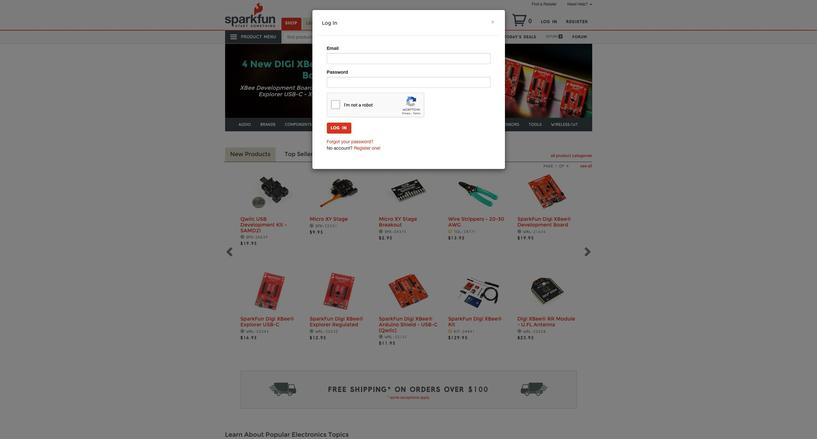 Task type: locate. For each thing, give the bounding box(es) containing it.
None submit
[[327, 123, 352, 134]]

None password field
[[327, 77, 491, 88]]

in stock image for 'sparkfun digi xbee® explorer usb-c' image
[[241, 329, 245, 333]]

34 available image
[[448, 230, 453, 233]]

sparkfun digi xbee® development board image
[[525, 169, 570, 214]]

1 horizontal spatial in stock image
[[518, 329, 522, 333]]

micro xy stage breakout image
[[386, 169, 431, 214]]

wire strippers - 20-30 awg image
[[455, 169, 501, 214]]

digi xbee® rr module - u.fl antenna image
[[525, 269, 570, 314]]

in stock image
[[241, 329, 245, 333], [518, 329, 522, 333]]

0 horizontal spatial in stock image
[[241, 329, 245, 333]]

sparkfun digi xbee® arduino shield - usb-c (qwiic) image
[[386, 269, 431, 314]]

in stock image
[[310, 224, 314, 228], [379, 230, 383, 233], [518, 230, 522, 233], [241, 235, 245, 239], [310, 329, 314, 333], [379, 335, 383, 339]]

in stock image for qwiic usb development kit - samd21 'image'
[[241, 235, 245, 239]]

micro xy stage image
[[317, 169, 362, 214]]

in stock image for the micro xy stage breakout image
[[379, 230, 383, 233]]

list box
[[241, 164, 577, 371]]

find products, tutorials, etc... text field
[[283, 32, 364, 43]]

sparkfun digi xbee® explorer regulated image
[[317, 269, 362, 314]]

None email field
[[327, 53, 491, 64]]

only 10 left! image
[[448, 329, 453, 333]]

form
[[327, 45, 491, 134]]

1 in stock image from the left
[[241, 329, 245, 333]]

2 in stock image from the left
[[518, 329, 522, 333]]



Task type: describe. For each thing, give the bounding box(es) containing it.
in stock image for 'digi xbee® rr module - u.fl antenna' image
[[518, 329, 522, 333]]

in stock image for sparkfun digi xbee® development board image
[[518, 230, 522, 233]]

in stock image for micro xy stage image
[[310, 224, 314, 228]]

sparkfun digi xbee® explorer usb-c image
[[248, 269, 293, 314]]

in stock image for sparkfun digi xbee® explorer regulated "image"
[[310, 329, 314, 333]]

in stock image for sparkfun digi xbee® arduino shield - usb-c (qwiic) image
[[379, 335, 383, 339]]

sparkfun digi xbee® kit image
[[455, 269, 501, 314]]

qwiic usb development kit - samd21 image
[[248, 169, 293, 214]]



Task type: vqa. For each thing, say whether or not it's contained in the screenshot.
Sparkfun Pro Micro - Esp32-C3 'image'
no



